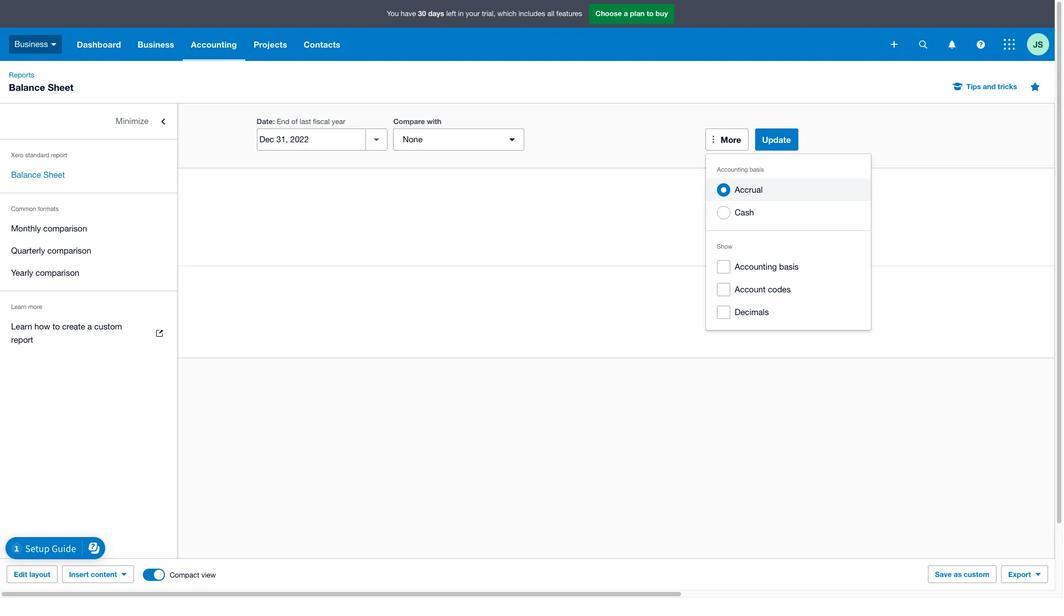 Task type: locate. For each thing, give the bounding box(es) containing it.
monthly
[[11, 224, 41, 233]]

list box
[[706, 154, 872, 330]]

custom inside learn how to create a custom report
[[94, 322, 122, 331]]

1 vertical spatial of
[[36, 226, 43, 235]]

1 vertical spatial basis
[[780, 262, 799, 271]]

banner containing js
[[0, 0, 1055, 61]]

1 horizontal spatial to
[[647, 9, 654, 18]]

a right create
[[88, 322, 92, 331]]

to left buy
[[647, 9, 654, 18]]

0 vertical spatial balance
[[9, 81, 45, 93]]

quarterly comparison link
[[0, 240, 177, 262]]

1 vertical spatial learn
[[11, 322, 32, 331]]

accounting
[[191, 39, 237, 49], [718, 166, 748, 173], [735, 262, 777, 271]]

of left last
[[292, 117, 298, 126]]

insert content button
[[62, 566, 134, 583]]

custom
[[94, 322, 122, 331], [964, 570, 990, 579]]

account codes
[[735, 285, 791, 294]]

of inside business as of december 31, 2022
[[36, 226, 43, 235]]

balance sheet
[[11, 170, 65, 180]]

1 horizontal spatial custom
[[964, 570, 990, 579]]

0 horizontal spatial a
[[88, 322, 92, 331]]

0 horizontal spatial business button
[[0, 28, 69, 61]]

contacts button
[[296, 28, 349, 61]]

balance down reports link
[[9, 81, 45, 93]]

quarterly comparison
[[11, 246, 91, 255]]

insert content
[[69, 570, 117, 579]]

decimals
[[735, 308, 769, 317]]

accounting inside 'dropdown button'
[[191, 39, 237, 49]]

report down learn more
[[11, 335, 33, 345]]

monthly comparison
[[11, 224, 87, 233]]

as
[[954, 570, 962, 579]]

2 vertical spatial comparison
[[36, 268, 79, 278]]

you
[[387, 10, 399, 18]]

codes
[[768, 285, 791, 294]]

to inside learn how to create a custom report
[[52, 322, 60, 331]]

comparison inside quarterly comparison link
[[47, 246, 91, 255]]

sheet up minimize button
[[48, 81, 74, 93]]

0 vertical spatial learn
[[11, 304, 27, 310]]

0 horizontal spatial report
[[11, 335, 33, 345]]

to right how
[[52, 322, 60, 331]]

insert
[[69, 570, 89, 579]]

comparison down the quarterly comparison
[[36, 268, 79, 278]]

edit layout button
[[7, 566, 57, 583]]

of
[[292, 117, 298, 126], [36, 226, 43, 235]]

to
[[647, 9, 654, 18], [807, 311, 815, 321], [52, 322, 60, 331]]

choose
[[596, 9, 622, 18]]

0 vertical spatial accounting basis
[[718, 166, 764, 173]]

learn left more
[[11, 304, 27, 310]]

of inside date : end of last fiscal year
[[292, 117, 298, 126]]

1 vertical spatial comparison
[[47, 246, 91, 255]]

1 vertical spatial accounting basis
[[735, 262, 799, 271]]

1 vertical spatial to
[[807, 311, 815, 321]]

more
[[721, 135, 742, 145]]

and
[[984, 82, 996, 91]]

features
[[557, 10, 583, 18]]

xero standard report
[[11, 152, 67, 158]]

1 vertical spatial a
[[88, 322, 92, 331]]

1 horizontal spatial basis
[[780, 262, 799, 271]]

learn for learn more
[[11, 304, 27, 310]]

compare
[[394, 117, 425, 126]]

0 horizontal spatial basis
[[750, 166, 764, 173]]

formats
[[38, 206, 59, 212]]

business inside business as of december 31, 2022
[[24, 212, 58, 222]]

in
[[458, 10, 464, 18]]

comparison inside monthly comparison link
[[43, 224, 87, 233]]

of right as
[[36, 226, 43, 235]]

none
[[403, 135, 423, 144]]

a
[[624, 9, 628, 18], [88, 322, 92, 331]]

fiscal
[[313, 117, 330, 126]]

js button
[[1028, 28, 1055, 61]]

as
[[24, 226, 34, 235]]

balance down xero
[[11, 170, 41, 180]]

accounting button
[[183, 28, 245, 61]]

edit layout
[[14, 570, 50, 579]]

export button
[[1002, 566, 1049, 583]]

1 vertical spatial accounting
[[718, 166, 748, 173]]

comparison inside yearly comparison link
[[36, 268, 79, 278]]

1 learn from the top
[[11, 304, 27, 310]]

save as custom button
[[928, 566, 997, 583]]

navigation inside banner
[[69, 28, 884, 61]]

1 horizontal spatial of
[[292, 117, 298, 126]]

to inside the report output "element"
[[807, 311, 815, 321]]

a left plan
[[624, 9, 628, 18]]

0 horizontal spatial custom
[[94, 322, 122, 331]]

2 vertical spatial accounting
[[735, 262, 777, 271]]

basis up accrual at the top of the page
[[750, 166, 764, 173]]

to inside banner
[[647, 9, 654, 18]]

0 vertical spatial accounting
[[191, 39, 237, 49]]

dashboard
[[77, 39, 121, 49]]

dashboard link
[[69, 28, 129, 61]]

Select end date field
[[257, 129, 366, 150]]

comparison down december
[[47, 246, 91, 255]]

1 vertical spatial custom
[[964, 570, 990, 579]]

basis
[[750, 166, 764, 173], [780, 262, 799, 271]]

accounting inside "button"
[[735, 262, 777, 271]]

0 vertical spatial a
[[624, 9, 628, 18]]

30
[[418, 9, 426, 18]]

2 learn from the top
[[11, 322, 32, 331]]

0 vertical spatial comparison
[[43, 224, 87, 233]]

group
[[706, 154, 872, 330]]

list of convenience dates image
[[366, 129, 388, 151]]

sheet
[[48, 81, 74, 93], [43, 170, 65, 180]]

2 vertical spatial to
[[52, 322, 60, 331]]

accounting basis up accrual at the top of the page
[[718, 166, 764, 173]]

learn inside learn how to create a custom report
[[11, 322, 32, 331]]

tips
[[967, 82, 982, 91]]

navigation containing dashboard
[[69, 28, 884, 61]]

1 vertical spatial sheet
[[43, 170, 65, 180]]

balance
[[9, 81, 45, 93], [11, 170, 41, 180]]

sheet down xero standard report on the top of the page
[[43, 170, 65, 180]]

to left show
[[807, 311, 815, 321]]

0 vertical spatial of
[[292, 117, 298, 126]]

:
[[273, 117, 275, 126]]

svg image
[[919, 40, 928, 48], [51, 43, 56, 46]]

2 horizontal spatial to
[[807, 311, 815, 321]]

navigation
[[69, 28, 884, 61]]

account
[[735, 285, 766, 294]]

business
[[14, 39, 48, 49], [138, 39, 174, 49], [24, 212, 58, 222]]

2 business button from the left
[[129, 28, 183, 61]]

js
[[1034, 39, 1044, 49]]

which
[[498, 10, 517, 18]]

balance sheet link
[[0, 164, 177, 186]]

accounting basis
[[718, 166, 764, 173], [735, 262, 799, 271]]

0 horizontal spatial of
[[36, 226, 43, 235]]

basis up account codes button
[[780, 262, 799, 271]]

date
[[257, 117, 273, 126]]

1 business button from the left
[[0, 28, 69, 61]]

comparison down formats
[[43, 224, 87, 233]]

update button
[[755, 129, 799, 151]]

balance inside the reports balance sheet
[[9, 81, 45, 93]]

save as custom
[[936, 570, 990, 579]]

comparison for monthly comparison
[[43, 224, 87, 233]]

accounting basis up account codes at top
[[735, 262, 799, 271]]

common
[[11, 206, 36, 212]]

0 vertical spatial sheet
[[48, 81, 74, 93]]

layout
[[29, 570, 50, 579]]

0 vertical spatial to
[[647, 9, 654, 18]]

1 horizontal spatial a
[[624, 9, 628, 18]]

a inside learn how to create a custom report
[[88, 322, 92, 331]]

accounting basis button
[[706, 255, 872, 278]]

custom right as
[[964, 570, 990, 579]]

none button
[[394, 129, 525, 151]]

2022
[[100, 226, 119, 235]]

reports
[[9, 71, 34, 79]]

basis inside "button"
[[780, 262, 799, 271]]

1 vertical spatial report
[[11, 335, 33, 345]]

choose a plan to buy
[[596, 9, 668, 18]]

learn down learn more
[[11, 322, 32, 331]]

a inside banner
[[624, 9, 628, 18]]

common formats
[[11, 206, 59, 212]]

0 horizontal spatial to
[[52, 322, 60, 331]]

banner
[[0, 0, 1055, 61]]

0 vertical spatial custom
[[94, 322, 122, 331]]

svg image
[[1005, 39, 1016, 50], [949, 40, 956, 48], [977, 40, 985, 48], [891, 41, 898, 48]]

custom right create
[[94, 322, 122, 331]]

content
[[91, 570, 117, 579]]

1 horizontal spatial business button
[[129, 28, 183, 61]]

0 vertical spatial report
[[51, 152, 67, 158]]

report right standard
[[51, 152, 67, 158]]



Task type: describe. For each thing, give the bounding box(es) containing it.
compare with
[[394, 117, 442, 126]]

your
[[466, 10, 480, 18]]

trial,
[[482, 10, 496, 18]]

last
[[300, 117, 311, 126]]

xero
[[11, 152, 24, 158]]

comparison for quarterly comparison
[[47, 246, 91, 255]]

quarterly
[[11, 246, 45, 255]]

report output element
[[24, 246, 1064, 345]]

all
[[548, 10, 555, 18]]

yearly
[[11, 268, 33, 278]]

Report title field
[[21, 182, 1058, 208]]

list box containing accrual
[[706, 154, 872, 330]]

custom inside save as custom button
[[964, 570, 990, 579]]

0 vertical spatial basis
[[750, 166, 764, 173]]

tips and tricks button
[[947, 78, 1024, 95]]

1 horizontal spatial svg image
[[919, 40, 928, 48]]

tips and tricks
[[967, 82, 1018, 91]]

learn how to create a custom report link
[[0, 316, 177, 351]]

1 vertical spatial balance
[[11, 170, 41, 180]]

decimals button
[[706, 301, 872, 324]]

account codes button
[[706, 278, 872, 301]]

show
[[817, 311, 837, 321]]

comparison for yearly comparison
[[36, 268, 79, 278]]

more button
[[706, 129, 749, 151]]

how
[[34, 322, 50, 331]]

accounting basis inside "button"
[[735, 262, 799, 271]]

minimize
[[116, 116, 149, 126]]

with
[[427, 117, 442, 126]]

cash
[[735, 208, 754, 217]]

standard
[[25, 152, 49, 158]]

yearly comparison
[[11, 268, 79, 278]]

reports balance sheet
[[9, 71, 74, 93]]

plan
[[630, 9, 645, 18]]

report inside learn how to create a custom report
[[11, 335, 33, 345]]

tricks
[[998, 82, 1018, 91]]

contacts
[[304, 39, 341, 49]]

1 horizontal spatial report
[[51, 152, 67, 158]]

reports link
[[4, 70, 39, 81]]

accrual button
[[706, 178, 872, 201]]

end
[[277, 117, 290, 126]]

learn more
[[11, 304, 42, 310]]

nothing
[[776, 311, 805, 321]]

monthly comparison link
[[0, 218, 177, 240]]

0 horizontal spatial svg image
[[51, 43, 56, 46]]

projects
[[254, 39, 287, 49]]

date : end of last fiscal year
[[257, 117, 346, 126]]

business as of december 31, 2022
[[24, 212, 119, 235]]

yearly comparison link
[[0, 262, 177, 284]]

create
[[62, 322, 85, 331]]

year
[[332, 117, 346, 126]]

here
[[839, 311, 855, 321]]

nothing to show here
[[776, 311, 855, 321]]

left
[[447, 10, 456, 18]]

learn for learn how to create a custom report
[[11, 322, 32, 331]]

save
[[936, 570, 952, 579]]

export
[[1009, 570, 1032, 579]]

remove from favorites image
[[1024, 75, 1047, 98]]

minimize button
[[0, 110, 177, 132]]

compact
[[170, 571, 200, 579]]

includes
[[519, 10, 546, 18]]

cash button
[[706, 201, 872, 224]]

projects button
[[245, 28, 296, 61]]

view
[[202, 571, 216, 579]]

group containing accrual
[[706, 154, 872, 330]]

accrual
[[735, 185, 763, 194]]

show
[[718, 243, 733, 250]]

you have 30 days left in your trial, which includes all features
[[387, 9, 583, 18]]

sheet inside balance sheet link
[[43, 170, 65, 180]]

compact view
[[170, 571, 216, 579]]

days
[[428, 9, 445, 18]]

have
[[401, 10, 416, 18]]

december
[[46, 226, 84, 235]]

more
[[28, 304, 42, 310]]

learn how to create a custom report
[[11, 322, 122, 345]]

edit
[[14, 570, 27, 579]]

sheet inside the reports balance sheet
[[48, 81, 74, 93]]



Task type: vqa. For each thing, say whether or not it's contained in the screenshot.
LEARN MORE
yes



